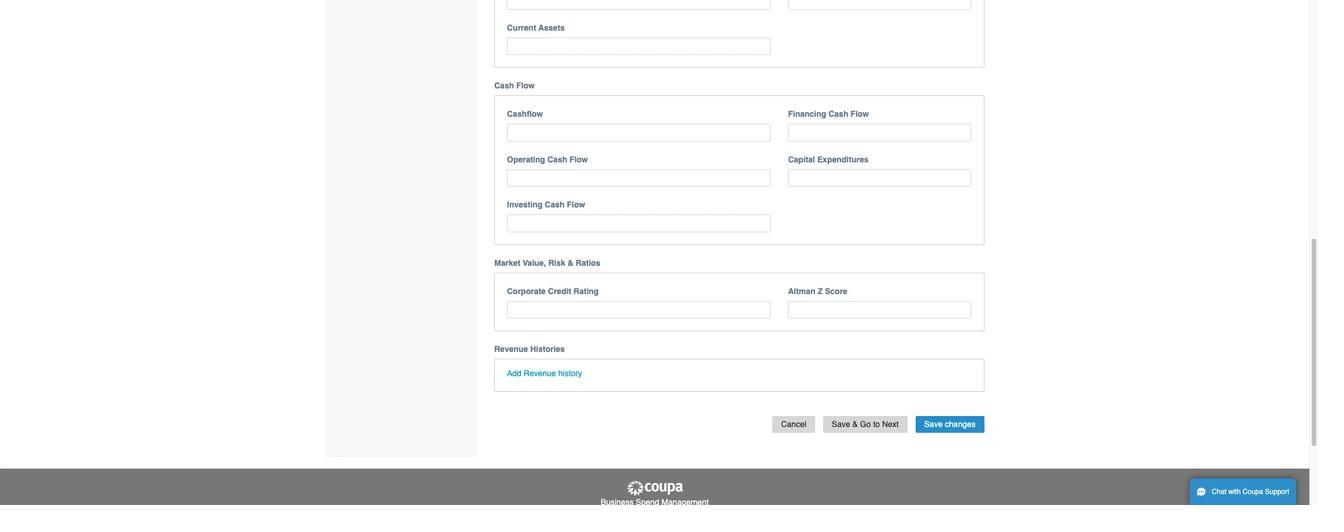 Task type: vqa. For each thing, say whether or not it's contained in the screenshot.
cashflow
yes



Task type: locate. For each thing, give the bounding box(es) containing it.
cashflow
[[507, 110, 543, 119]]

history
[[558, 369, 582, 378]]

Operating Cash Flow text field
[[507, 169, 771, 187]]

revenue inside add revenue history button
[[524, 369, 556, 378]]

1 vertical spatial revenue
[[524, 369, 556, 378]]

cash right financing
[[829, 110, 849, 119]]

Current Assets text field
[[507, 38, 771, 55]]

revenue
[[494, 345, 528, 354], [524, 369, 556, 378]]

Capital Expenditures text field
[[788, 169, 972, 187]]

flow up financing cash flow 'text box'
[[851, 110, 869, 119]]

save
[[832, 420, 850, 429], [924, 420, 943, 429]]

1 vertical spatial &
[[853, 420, 858, 429]]

save & go to next
[[832, 420, 899, 429]]

corporate credit rating
[[507, 287, 599, 296]]

operating cash flow
[[507, 155, 588, 164]]

investing cash flow
[[507, 200, 585, 210]]

capital expenditures
[[788, 155, 869, 164]]

capital
[[788, 155, 815, 164]]

coupa supplier portal image
[[626, 481, 684, 497]]

coupa
[[1243, 488, 1263, 496]]

chat with coupa support
[[1212, 488, 1290, 496]]

cancel
[[781, 420, 807, 429]]

Corporate Credit Rating text field
[[507, 301, 771, 319]]

market value, risk & ratios
[[494, 258, 601, 268]]

& left go on the right bottom of page
[[853, 420, 858, 429]]

&
[[568, 258, 574, 268], [853, 420, 858, 429]]

add
[[507, 369, 522, 378]]

current
[[507, 23, 536, 32]]

save left go on the right bottom of page
[[832, 420, 850, 429]]

save for save & go to next
[[832, 420, 850, 429]]

flow for investing cash flow
[[567, 200, 585, 210]]

flow right operating
[[570, 155, 588, 164]]

current assets
[[507, 23, 565, 32]]

cash right operating
[[548, 155, 567, 164]]

0 horizontal spatial &
[[568, 258, 574, 268]]

flow
[[516, 81, 535, 90], [851, 110, 869, 119], [570, 155, 588, 164], [567, 200, 585, 210]]

1 horizontal spatial &
[[853, 420, 858, 429]]

cash for operating cash flow
[[548, 155, 567, 164]]

& right risk
[[568, 258, 574, 268]]

altman z score
[[788, 287, 848, 296]]

add revenue history button
[[507, 368, 582, 380]]

flow for financing cash flow
[[851, 110, 869, 119]]

flow for operating cash flow
[[570, 155, 588, 164]]

1 save from the left
[[832, 420, 850, 429]]

Financing Cash Flow text field
[[788, 124, 972, 142]]

changes
[[945, 420, 976, 429]]

Investing Cash Flow text field
[[507, 215, 771, 232]]

assets
[[538, 23, 565, 32]]

0 horizontal spatial save
[[832, 420, 850, 429]]

market
[[494, 258, 520, 268]]

ratios
[[576, 258, 601, 268]]

flow right investing
[[567, 200, 585, 210]]

cash
[[494, 81, 514, 90], [829, 110, 849, 119], [548, 155, 567, 164], [545, 200, 565, 210]]

z
[[818, 287, 823, 296]]

2 save from the left
[[924, 420, 943, 429]]

investing
[[507, 200, 543, 210]]

save inside button
[[924, 420, 943, 429]]

save left changes
[[924, 420, 943, 429]]

value,
[[523, 258, 546, 268]]

revenue up add
[[494, 345, 528, 354]]

altman
[[788, 287, 816, 296]]

1 horizontal spatial save
[[924, 420, 943, 429]]

cash right investing
[[545, 200, 565, 210]]

save inside "button"
[[832, 420, 850, 429]]

revenue histories
[[494, 345, 565, 354]]

operating
[[507, 155, 545, 164]]

revenue down histories
[[524, 369, 556, 378]]



Task type: describe. For each thing, give the bounding box(es) containing it.
support
[[1265, 488, 1290, 496]]

flow up cashflow
[[516, 81, 535, 90]]

save changes button
[[916, 417, 984, 433]]

next
[[882, 420, 899, 429]]

cancel link
[[773, 417, 815, 433]]

corporate
[[507, 287, 546, 296]]

to
[[873, 420, 880, 429]]

expenditures
[[817, 155, 869, 164]]

add revenue history
[[507, 369, 582, 378]]

0 vertical spatial revenue
[[494, 345, 528, 354]]

cash for investing cash flow
[[545, 200, 565, 210]]

credit
[[548, 287, 571, 296]]

financing
[[788, 110, 826, 119]]

save for save changes
[[924, 420, 943, 429]]

Cashflow text field
[[507, 124, 771, 142]]

Net PPE text field
[[788, 0, 972, 10]]

save & go to next button
[[823, 417, 908, 433]]

go
[[860, 420, 871, 429]]

financing cash flow
[[788, 110, 869, 119]]

chat
[[1212, 488, 1227, 496]]

Altman Z Score text field
[[788, 301, 972, 319]]

cash for financing cash flow
[[829, 110, 849, 119]]

histories
[[530, 345, 565, 354]]

0 vertical spatial &
[[568, 258, 574, 268]]

save changes
[[924, 420, 976, 429]]

score
[[825, 287, 848, 296]]

cash up cashflow
[[494, 81, 514, 90]]

Total Equity text field
[[507, 0, 771, 10]]

rating
[[574, 287, 599, 296]]

chat with coupa support button
[[1190, 479, 1297, 505]]

cash flow
[[494, 81, 535, 90]]

with
[[1229, 488, 1241, 496]]

risk
[[548, 258, 566, 268]]

& inside save & go to next "button"
[[853, 420, 858, 429]]



